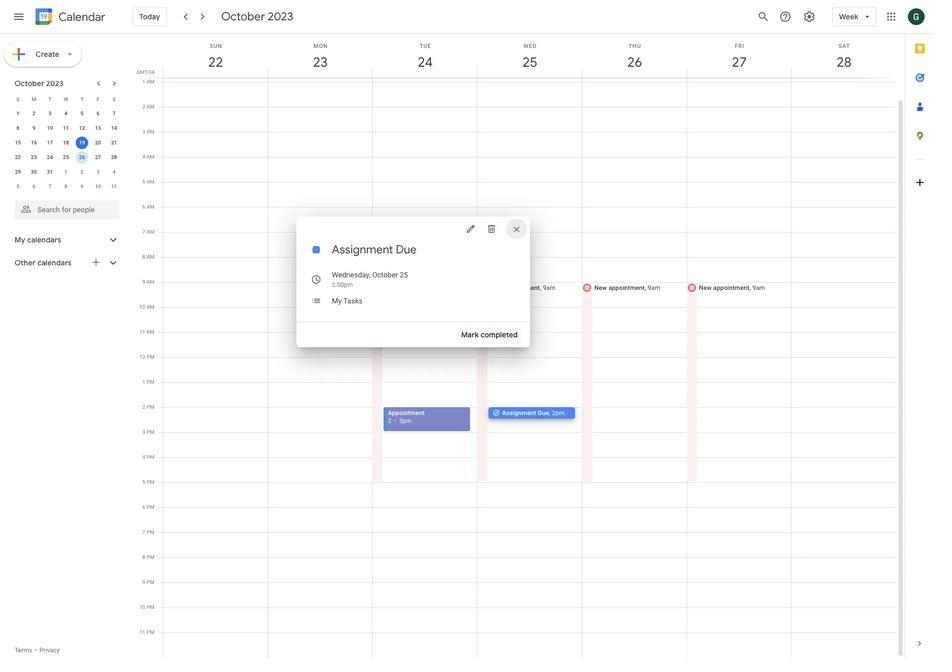 Task type: vqa. For each thing, say whether or not it's contained in the screenshot.
10 related to 10 PM
yes



Task type: describe. For each thing, give the bounding box(es) containing it.
2 pm
[[142, 405, 155, 410]]

row inside grid
[[159, 57, 897, 659]]

1 horizontal spatial october 2023
[[221, 9, 293, 24]]

f
[[97, 96, 100, 102]]

5 for 5 pm
[[142, 480, 145, 486]]

m
[[32, 96, 36, 102]]

27 inside column header
[[732, 54, 747, 71]]

create button
[[4, 42, 81, 67]]

10 for 10 element
[[47, 125, 53, 131]]

1 horizontal spatial 2023
[[268, 9, 293, 24]]

0 horizontal spatial october 2023
[[15, 79, 63, 88]]

30
[[31, 169, 37, 175]]

my calendars
[[15, 235, 61, 245]]

2 t from the left
[[80, 96, 84, 102]]

10 for november 10 element
[[95, 184, 101, 190]]

27 column header
[[687, 34, 792, 78]]

week button
[[833, 4, 877, 29]]

3 for 3 am
[[142, 129, 145, 135]]

terms link
[[15, 647, 32, 655]]

7 pm
[[142, 530, 155, 536]]

2 am
[[142, 104, 155, 110]]

10 am
[[139, 304, 155, 310]]

wednesday, october 25 2:00pm
[[332, 271, 408, 289]]

7 cell from the left
[[792, 57, 897, 659]]

new appointment , 9am for sixth cell from the left
[[699, 285, 765, 292]]

fri
[[735, 43, 745, 50]]

1 up 15
[[16, 111, 19, 116]]

18
[[63, 140, 69, 146]]

15 element
[[12, 137, 24, 149]]

26 link
[[623, 51, 647, 75]]

24 inside column header
[[417, 54, 432, 71]]

appointment 2 – 3pm
[[388, 410, 425, 425]]

24 column header
[[373, 34, 478, 78]]

w
[[64, 96, 68, 102]]

delete task image
[[487, 224, 497, 234]]

21 element
[[108, 137, 120, 149]]

5 pm
[[142, 480, 155, 486]]

thu 26
[[627, 43, 642, 71]]

1 new appointment , 9am from the left
[[490, 285, 556, 292]]

23 inside row
[[31, 155, 37, 160]]

assignment for assignment due
[[332, 243, 393, 257]]

7 up 14
[[113, 111, 116, 116]]

my calendars button
[[2, 232, 129, 249]]

week
[[840, 12, 859, 21]]

am for 7 am
[[147, 229, 155, 235]]

settings menu image
[[804, 10, 816, 23]]

7 am
[[142, 229, 155, 235]]

15
[[15, 140, 21, 146]]

6 down f
[[97, 111, 100, 116]]

am for 10 am
[[147, 304, 155, 310]]

22 element
[[12, 151, 24, 164]]

12 for 12 pm
[[140, 355, 145, 360]]

am for 2 am
[[147, 104, 155, 110]]

20
[[95, 140, 101, 146]]

1 for 1 pm
[[142, 380, 145, 385]]

my for my tasks
[[332, 297, 342, 305]]

mark
[[461, 331, 479, 340]]

21
[[111, 140, 117, 146]]

30 element
[[28, 166, 40, 179]]

my tasks
[[332, 297, 363, 305]]

25 column header
[[477, 34, 583, 78]]

calendars for other calendars
[[37, 258, 72, 268]]

gmt-
[[137, 69, 149, 75]]

25 link
[[518, 51, 542, 75]]

26 element
[[76, 151, 88, 164]]

31
[[47, 169, 53, 175]]

5 am
[[142, 179, 155, 185]]

4 cell from the left
[[477, 57, 583, 659]]

4 for 4 pm
[[142, 455, 145, 461]]

pm for 3 pm
[[147, 430, 155, 435]]

new for sixth cell from the left
[[699, 285, 712, 292]]

1 for november 1 element
[[65, 169, 68, 175]]

26 cell
[[74, 150, 90, 165]]

other
[[15, 258, 36, 268]]

14
[[111, 125, 117, 131]]

27 link
[[728, 51, 752, 75]]

11 for 11 element
[[63, 125, 69, 131]]

gmt-04
[[137, 69, 155, 75]]

26 inside 26 column header
[[627, 54, 642, 71]]

november 2 element
[[76, 166, 88, 179]]

cell containing appointment
[[372, 57, 478, 659]]

2 cell from the left
[[268, 57, 373, 659]]

pm for 5 pm
[[147, 480, 155, 486]]

tue
[[420, 43, 431, 50]]

27 element
[[92, 151, 104, 164]]

privacy
[[39, 647, 60, 655]]

november 10 element
[[92, 181, 104, 193]]

row containing 8
[[10, 121, 122, 136]]

row containing 1
[[10, 107, 122, 121]]

7 for 7 pm
[[142, 530, 145, 536]]

am for 1 am
[[147, 79, 155, 85]]

26 inside 26 element
[[79, 155, 85, 160]]

24 link
[[413, 51, 437, 75]]

november 4 element
[[108, 166, 120, 179]]

23 inside mon 23
[[312, 54, 327, 71]]

Search for people text field
[[21, 200, 113, 219]]

pm for 1 pm
[[147, 380, 155, 385]]

pm for 6 pm
[[147, 505, 155, 511]]

8 for 8 pm
[[142, 555, 145, 561]]

22 inside column header
[[208, 54, 223, 71]]

3pm
[[399, 418, 412, 425]]

1 9am from the left
[[543, 285, 556, 292]]

8 for november 8 element
[[65, 184, 68, 190]]

5 for 5 am
[[142, 179, 145, 185]]

29 element
[[12, 166, 24, 179]]

17 element
[[44, 137, 56, 149]]

3 am
[[142, 129, 155, 135]]

terms – privacy
[[15, 647, 60, 655]]

row containing 15
[[10, 136, 122, 150]]

row containing 5
[[10, 180, 122, 194]]

november 11 element
[[108, 181, 120, 193]]

pm for 10 pm
[[147, 605, 155, 611]]

5 cell from the left
[[582, 57, 687, 659]]

10 pm
[[140, 605, 155, 611]]

today button
[[133, 4, 167, 29]]

calendar heading
[[56, 10, 105, 24]]

wed
[[524, 43, 537, 50]]

due for assignment due , 2pm
[[538, 410, 549, 417]]

7 for 7 am
[[142, 229, 145, 235]]

october inside wednesday, october 25 2:00pm
[[372, 271, 398, 279]]

3 for november 3 element in the top of the page
[[97, 169, 100, 175]]

4 am
[[142, 154, 155, 160]]

19, today element
[[76, 137, 88, 149]]

16 element
[[28, 137, 40, 149]]

11 pm
[[140, 630, 155, 636]]

assignment for assignment due , 2pm
[[502, 410, 537, 417]]

4 pm
[[142, 455, 155, 461]]

sun 22
[[208, 43, 223, 71]]

2:00pm
[[332, 281, 353, 289]]

22 inside october 2023 grid
[[15, 155, 21, 160]]

1 s from the left
[[16, 96, 20, 102]]

13
[[95, 125, 101, 131]]

28 inside 28 column header
[[836, 54, 851, 71]]

3 pm
[[142, 430, 155, 435]]

pm for 11 pm
[[147, 630, 155, 636]]

mon 23
[[312, 43, 328, 71]]

terms
[[15, 647, 32, 655]]

2 for 2 am
[[142, 104, 145, 110]]

24 element
[[44, 151, 56, 164]]

20 element
[[92, 137, 104, 149]]

9 up "16"
[[32, 125, 35, 131]]

other calendars button
[[2, 255, 129, 272]]

23 column header
[[268, 34, 373, 78]]

sat 28
[[836, 43, 851, 71]]

november 1 element
[[60, 166, 72, 179]]

9am for 3rd cell from right
[[648, 285, 661, 292]]

am for 9 am
[[147, 279, 155, 285]]

calendars for my calendars
[[27, 235, 61, 245]]

24 inside row group
[[47, 155, 53, 160]]

1 pm
[[142, 380, 155, 385]]

row containing 22
[[10, 150, 122, 165]]

25 element
[[60, 151, 72, 164]]

2pm
[[552, 410, 565, 417]]

my for my calendars
[[15, 235, 25, 245]]

11 for 11 am
[[139, 329, 145, 335]]

appointment
[[388, 410, 425, 417]]

2 for november 2 element
[[81, 169, 84, 175]]

27 inside october 2023 grid
[[95, 155, 101, 160]]

9 for 9 am
[[142, 279, 145, 285]]

pm for 8 pm
[[147, 555, 155, 561]]

5 for november 5 element
[[16, 184, 19, 190]]

2 for 2 pm
[[142, 405, 145, 410]]



Task type: locate. For each thing, give the bounding box(es) containing it.
1 t from the left
[[48, 96, 52, 102]]

pm for 9 pm
[[147, 580, 155, 586]]

november 8 element
[[60, 181, 72, 193]]

3 up 10 element
[[49, 111, 51, 116]]

mark completed
[[461, 331, 518, 340]]

1 horizontal spatial 25
[[400, 271, 408, 279]]

pm down 6 pm on the bottom
[[147, 530, 155, 536]]

october up "sun"
[[221, 9, 265, 24]]

due
[[396, 243, 417, 257], [538, 410, 549, 417]]

due inside cell
[[538, 410, 549, 417]]

mark completed button
[[457, 323, 522, 348]]

6 am from the top
[[147, 204, 155, 210]]

3 down '2 am' at top
[[142, 129, 145, 135]]

am down 1 am
[[147, 104, 155, 110]]

26
[[627, 54, 642, 71], [79, 155, 85, 160]]

assignment
[[332, 243, 393, 257], [502, 410, 537, 417]]

0 horizontal spatial 23
[[31, 155, 37, 160]]

9 for 9 pm
[[142, 580, 145, 586]]

november 9 element
[[76, 181, 88, 193]]

appointment for 3rd cell from right
[[609, 285, 645, 292]]

10
[[47, 125, 53, 131], [95, 184, 101, 190], [139, 304, 145, 310], [140, 605, 145, 611]]

0 vertical spatial my
[[15, 235, 25, 245]]

mon
[[314, 43, 328, 50]]

1 am from the top
[[147, 79, 155, 85]]

23 element
[[28, 151, 40, 164]]

3 9am from the left
[[753, 285, 765, 292]]

28 element
[[108, 151, 120, 164]]

my
[[15, 235, 25, 245], [332, 297, 342, 305]]

2 left the 3pm
[[388, 418, 392, 425]]

november 3 element
[[92, 166, 104, 179]]

5 am from the top
[[147, 179, 155, 185]]

due up wednesday, october 25 2:00pm
[[396, 243, 417, 257]]

am up 12 pm at left bottom
[[147, 329, 155, 335]]

4
[[65, 111, 68, 116], [142, 154, 145, 160], [113, 169, 116, 175], [142, 455, 145, 461]]

12 inside grid
[[140, 355, 145, 360]]

6 up "7 pm"
[[142, 505, 145, 511]]

1 vertical spatial 26
[[79, 155, 85, 160]]

0 horizontal spatial due
[[396, 243, 417, 257]]

5 pm from the top
[[147, 455, 155, 461]]

row containing 29
[[10, 165, 122, 180]]

appointment for sixth cell from the left
[[714, 285, 750, 292]]

2 appointment from the left
[[609, 285, 645, 292]]

6 cell from the left
[[686, 57, 792, 659]]

25 down 18 element
[[63, 155, 69, 160]]

wednesday,
[[332, 271, 371, 279]]

0 vertical spatial calendars
[[27, 235, 61, 245]]

23
[[312, 54, 327, 71], [31, 155, 37, 160]]

7 for november 7 element
[[49, 184, 51, 190]]

0 horizontal spatial appointment
[[504, 285, 540, 292]]

main drawer image
[[13, 10, 25, 23]]

am up 8 am
[[147, 229, 155, 235]]

new appointment , 9am
[[490, 285, 556, 292], [595, 285, 661, 292], [699, 285, 765, 292]]

due left 2pm
[[538, 410, 549, 417]]

28 link
[[833, 51, 857, 75]]

1 vertical spatial due
[[538, 410, 549, 417]]

23 link
[[309, 51, 333, 75]]

0 vertical spatial 23
[[312, 54, 327, 71]]

1 new from the left
[[490, 285, 502, 292]]

04
[[149, 69, 155, 75]]

6
[[97, 111, 100, 116], [32, 184, 35, 190], [142, 204, 145, 210], [142, 505, 145, 511]]

october 2023 up m
[[15, 79, 63, 88]]

am for 4 am
[[147, 154, 155, 160]]

0 horizontal spatial –
[[34, 647, 38, 655]]

1 vertical spatial my
[[332, 297, 342, 305]]

grid containing 22
[[134, 34, 905, 659]]

1 down 12 pm at left bottom
[[142, 380, 145, 385]]

22 column header
[[163, 34, 268, 78]]

1 horizontal spatial assignment
[[502, 410, 537, 417]]

2 vertical spatial october
[[372, 271, 398, 279]]

5 up 6 am
[[142, 179, 145, 185]]

1 horizontal spatial 26
[[627, 54, 642, 71]]

8 down 7 am
[[142, 254, 145, 260]]

sun
[[210, 43, 222, 50]]

11
[[63, 125, 69, 131], [111, 184, 117, 190], [139, 329, 145, 335], [140, 630, 145, 636]]

9 up 10 am
[[142, 279, 145, 285]]

my inside dropdown button
[[15, 235, 25, 245]]

2 horizontal spatial new
[[699, 285, 712, 292]]

pm for 2 pm
[[147, 405, 155, 410]]

3 am from the top
[[147, 129, 155, 135]]

completed
[[481, 331, 518, 340]]

0 horizontal spatial 24
[[47, 155, 53, 160]]

2 am from the top
[[147, 104, 155, 110]]

november 5 element
[[12, 181, 24, 193]]

9 down november 2 element
[[81, 184, 84, 190]]

2 horizontal spatial 25
[[522, 54, 537, 71]]

november 7 element
[[44, 181, 56, 193]]

am down '2 am' at top
[[147, 129, 155, 135]]

4 down w
[[65, 111, 68, 116]]

pm for 4 pm
[[147, 455, 155, 461]]

0 vertical spatial –
[[393, 418, 398, 425]]

3
[[49, 111, 51, 116], [142, 129, 145, 135], [97, 169, 100, 175], [142, 430, 145, 435]]

9 am
[[142, 279, 155, 285]]

,
[[540, 285, 542, 292], [645, 285, 646, 292], [750, 285, 751, 292], [549, 410, 551, 417]]

9 up 10 pm
[[142, 580, 145, 586]]

1 horizontal spatial my
[[332, 297, 342, 305]]

6 am
[[142, 204, 155, 210]]

3 appointment from the left
[[714, 285, 750, 292]]

6 for 6 pm
[[142, 505, 145, 511]]

8 am from the top
[[147, 254, 155, 260]]

8 down november 1 element
[[65, 184, 68, 190]]

9 pm from the top
[[147, 555, 155, 561]]

tue 24
[[417, 43, 432, 71]]

11 am
[[139, 329, 155, 335]]

1 am
[[142, 79, 155, 85]]

4 for 4 am
[[142, 154, 145, 160]]

2 down 26 element
[[81, 169, 84, 175]]

0 horizontal spatial october
[[15, 79, 44, 88]]

None search field
[[0, 196, 129, 219]]

1 vertical spatial calendars
[[37, 258, 72, 268]]

1 horizontal spatial appointment
[[609, 285, 645, 292]]

add other calendars image
[[91, 257, 101, 268]]

1 horizontal spatial 22
[[208, 54, 223, 71]]

1 horizontal spatial october
[[221, 9, 265, 24]]

0 horizontal spatial 9am
[[543, 285, 556, 292]]

25 inside wed 25
[[522, 54, 537, 71]]

2 down the 1 pm at the bottom left of page
[[142, 405, 145, 410]]

28 column header
[[792, 34, 897, 78]]

12
[[79, 125, 85, 131], [140, 355, 145, 360]]

am down 3 am
[[147, 154, 155, 160]]

assignment due heading
[[332, 243, 417, 257]]

1 horizontal spatial 12
[[140, 355, 145, 360]]

1 horizontal spatial –
[[393, 418, 398, 425]]

am up 7 am
[[147, 204, 155, 210]]

16
[[31, 140, 37, 146]]

25 down assignment due heading
[[400, 271, 408, 279]]

–
[[393, 418, 398, 425], [34, 647, 38, 655]]

1 horizontal spatial 28
[[836, 54, 851, 71]]

pm down the 1 pm at the bottom left of page
[[147, 405, 155, 410]]

25 inside row
[[63, 155, 69, 160]]

0 vertical spatial 25
[[522, 54, 537, 71]]

11 for 11 pm
[[140, 630, 145, 636]]

1 vertical spatial october
[[15, 79, 44, 88]]

4 down 28 element
[[113, 169, 116, 175]]

thu
[[629, 43, 642, 50]]

0 horizontal spatial t
[[48, 96, 52, 102]]

am for 6 am
[[147, 204, 155, 210]]

fri 27
[[732, 43, 747, 71]]

25
[[522, 54, 537, 71], [63, 155, 69, 160], [400, 271, 408, 279]]

pm up "7 pm"
[[147, 505, 155, 511]]

12 inside row group
[[79, 125, 85, 131]]

1 down the gmt-
[[142, 79, 145, 85]]

1 vertical spatial 28
[[111, 155, 117, 160]]

2 vertical spatial 25
[[400, 271, 408, 279]]

1 horizontal spatial due
[[538, 410, 549, 417]]

9am
[[543, 285, 556, 292], [648, 285, 661, 292], [753, 285, 765, 292]]

11 am from the top
[[147, 329, 155, 335]]

1 for 1 am
[[142, 79, 145, 85]]

1 vertical spatial 24
[[47, 155, 53, 160]]

1 horizontal spatial 9am
[[648, 285, 661, 292]]

7 pm from the top
[[147, 505, 155, 511]]

1 vertical spatial 25
[[63, 155, 69, 160]]

0 vertical spatial 27
[[732, 54, 747, 71]]

assignment up wednesday,
[[332, 243, 393, 257]]

1 vertical spatial –
[[34, 647, 38, 655]]

0 horizontal spatial 27
[[95, 155, 101, 160]]

calendar
[[58, 10, 105, 24]]

1 vertical spatial assignment
[[502, 410, 537, 417]]

23 down 16 element
[[31, 155, 37, 160]]

pm up 9 pm
[[147, 555, 155, 561]]

0 horizontal spatial 25
[[63, 155, 69, 160]]

11 down november 4 element
[[111, 184, 117, 190]]

1 vertical spatial 27
[[95, 155, 101, 160]]

4 pm from the top
[[147, 430, 155, 435]]

2 new appointment , 9am from the left
[[595, 285, 661, 292]]

6 for november 6 element
[[32, 184, 35, 190]]

0 horizontal spatial 12
[[79, 125, 85, 131]]

0 vertical spatial 26
[[627, 54, 642, 71]]

1 horizontal spatial s
[[113, 96, 116, 102]]

s left m
[[16, 96, 20, 102]]

9 pm
[[142, 580, 155, 586]]

pm for 12 pm
[[147, 355, 155, 360]]

2 inside appointment 2 – 3pm
[[388, 418, 392, 425]]

1 pm from the top
[[147, 355, 155, 360]]

0 horizontal spatial new
[[490, 285, 502, 292]]

28 inside 28 element
[[111, 155, 117, 160]]

0 vertical spatial due
[[396, 243, 417, 257]]

– left the 3pm
[[393, 418, 398, 425]]

9am for sixth cell from the left
[[753, 285, 765, 292]]

10 down november 3 element in the top of the page
[[95, 184, 101, 190]]

– right terms link
[[34, 647, 38, 655]]

cell
[[163, 57, 268, 659], [268, 57, 373, 659], [372, 57, 478, 659], [477, 57, 583, 659], [582, 57, 687, 659], [686, 57, 792, 659], [792, 57, 897, 659]]

12 pm
[[140, 355, 155, 360]]

am down 04
[[147, 79, 155, 85]]

other calendars
[[15, 258, 72, 268]]

0 horizontal spatial 26
[[79, 155, 85, 160]]

appointment
[[504, 285, 540, 292], [609, 285, 645, 292], [714, 285, 750, 292]]

t left w
[[48, 96, 52, 102]]

19 cell
[[74, 136, 90, 150]]

26 down thu
[[627, 54, 642, 71]]

t
[[48, 96, 52, 102], [80, 96, 84, 102]]

11 element
[[60, 122, 72, 135]]

1 horizontal spatial new
[[595, 285, 607, 292]]

privacy link
[[39, 647, 60, 655]]

3 new appointment , 9am from the left
[[699, 285, 765, 292]]

29
[[15, 169, 21, 175]]

4 down 3 pm
[[142, 455, 145, 461]]

0 vertical spatial 12
[[79, 125, 85, 131]]

11 up 18
[[63, 125, 69, 131]]

1 vertical spatial 22
[[15, 155, 21, 160]]

1 cell from the left
[[163, 57, 268, 659]]

24 down "tue" on the top left
[[417, 54, 432, 71]]

0 horizontal spatial s
[[16, 96, 20, 102]]

10 pm from the top
[[147, 580, 155, 586]]

0 horizontal spatial 28
[[111, 155, 117, 160]]

12 down 11 am
[[140, 355, 145, 360]]

18 element
[[60, 137, 72, 149]]

2 down 1 am
[[142, 104, 145, 110]]

pm for 7 pm
[[147, 530, 155, 536]]

s right f
[[113, 96, 116, 102]]

tasks
[[344, 297, 363, 305]]

8 pm
[[142, 555, 155, 561]]

am for 5 am
[[147, 179, 155, 185]]

– inside appointment 2 – 3pm
[[393, 418, 398, 425]]

10 for 10 pm
[[140, 605, 145, 611]]

11 for november 11 element
[[111, 184, 117, 190]]

6 up 7 am
[[142, 204, 145, 210]]

2 9am from the left
[[648, 285, 661, 292]]

0 vertical spatial october 2023
[[221, 9, 293, 24]]

26 column header
[[582, 34, 687, 78]]

tab list
[[906, 34, 935, 630]]

october
[[221, 9, 265, 24], [15, 79, 44, 88], [372, 271, 398, 279]]

calendars down my calendars dropdown button
[[37, 258, 72, 268]]

1 vertical spatial 2023
[[46, 79, 63, 88]]

7 up 8 am
[[142, 229, 145, 235]]

3 new from the left
[[699, 285, 712, 292]]

12 element
[[76, 122, 88, 135]]

10 up 11 pm
[[140, 605, 145, 611]]

1 appointment from the left
[[504, 285, 540, 292]]

2 horizontal spatial appointment
[[714, 285, 750, 292]]

am for 11 am
[[147, 329, 155, 335]]

assignment inside cell
[[502, 410, 537, 417]]

3 for 3 pm
[[142, 430, 145, 435]]

my up other
[[15, 235, 25, 245]]

1 horizontal spatial new appointment , 9am
[[595, 285, 661, 292]]

pm down 10 pm
[[147, 630, 155, 636]]

0 vertical spatial 22
[[208, 54, 223, 71]]

am for 8 am
[[147, 254, 155, 260]]

5 down 4 pm
[[142, 480, 145, 486]]

1 vertical spatial october 2023
[[15, 79, 63, 88]]

sat
[[839, 43, 851, 50]]

6 for 6 am
[[142, 204, 145, 210]]

assignment left 2pm
[[502, 410, 537, 417]]

24
[[417, 54, 432, 71], [47, 155, 53, 160]]

wed 25
[[522, 43, 537, 71]]

2 horizontal spatial new appointment , 9am
[[699, 285, 765, 292]]

6 down 30 'element'
[[32, 184, 35, 190]]

row group
[[10, 107, 122, 194]]

row
[[159, 57, 897, 659], [10, 92, 122, 107], [10, 107, 122, 121], [10, 121, 122, 136], [10, 136, 122, 150], [10, 150, 122, 165], [10, 165, 122, 180], [10, 180, 122, 194]]

3 down the 27 element
[[97, 169, 100, 175]]

1 horizontal spatial 27
[[732, 54, 747, 71]]

t left f
[[80, 96, 84, 102]]

1 vertical spatial 23
[[31, 155, 37, 160]]

22 link
[[204, 51, 228, 75]]

new for 3rd cell from right
[[595, 285, 607, 292]]

22 down '15' element at the left of page
[[15, 155, 21, 160]]

2 new from the left
[[595, 285, 607, 292]]

0 horizontal spatial my
[[15, 235, 25, 245]]

1 vertical spatial 12
[[140, 355, 145, 360]]

today
[[139, 12, 160, 21]]

5 up 12 element on the left
[[81, 111, 84, 116]]

october 2023 up "sun"
[[221, 9, 293, 24]]

12 pm from the top
[[147, 630, 155, 636]]

8 am
[[142, 254, 155, 260]]

7 down 31 element
[[49, 184, 51, 190]]

calendars up other calendars
[[27, 235, 61, 245]]

8 up 9 pm
[[142, 555, 145, 561]]

0 vertical spatial 24
[[417, 54, 432, 71]]

november 6 element
[[28, 181, 40, 193]]

5
[[81, 111, 84, 116], [142, 179, 145, 185], [16, 184, 19, 190], [142, 480, 145, 486]]

row group containing 1
[[10, 107, 122, 194]]

pm down 3 pm
[[147, 455, 155, 461]]

10 am from the top
[[147, 304, 155, 310]]

new appointment , 9am for 3rd cell from right
[[595, 285, 661, 292]]

grid
[[134, 34, 905, 659]]

new
[[490, 285, 502, 292], [595, 285, 607, 292], [699, 285, 712, 292]]

8 up 15
[[16, 125, 19, 131]]

pm down 4 pm
[[147, 480, 155, 486]]

row containing new appointment
[[159, 57, 897, 659]]

27 down 20 'element' at the left of the page
[[95, 155, 101, 160]]

1 horizontal spatial 23
[[312, 54, 327, 71]]

12 for 12
[[79, 125, 85, 131]]

24 down 17 element
[[47, 155, 53, 160]]

due for assignment due
[[396, 243, 417, 257]]

0 horizontal spatial assignment
[[332, 243, 393, 257]]

pm up 2 pm
[[147, 380, 155, 385]]

create
[[36, 50, 59, 59]]

31 element
[[44, 166, 56, 179]]

28 down sat
[[836, 54, 851, 71]]

calendar element
[[33, 6, 105, 29]]

26 down 19, today element
[[79, 155, 85, 160]]

10 for 10 am
[[139, 304, 145, 310]]

7 am from the top
[[147, 229, 155, 235]]

23 down mon
[[312, 54, 327, 71]]

assignment due , 2pm
[[502, 410, 565, 417]]

2 pm from the top
[[147, 380, 155, 385]]

25 down wed
[[522, 54, 537, 71]]

11 down 10 pm
[[140, 630, 145, 636]]

pm down 2 pm
[[147, 430, 155, 435]]

28 down 21 element in the top of the page
[[111, 155, 117, 160]]

9 for november 9 element
[[81, 184, 84, 190]]

4 am from the top
[[147, 154, 155, 160]]

0 horizontal spatial 2023
[[46, 79, 63, 88]]

3 cell from the left
[[372, 57, 478, 659]]

14 element
[[108, 122, 120, 135]]

9 am from the top
[[147, 279, 155, 285]]

13 element
[[92, 122, 104, 135]]

2 down m
[[32, 111, 35, 116]]

2 horizontal spatial october
[[372, 271, 398, 279]]

1 horizontal spatial 24
[[417, 54, 432, 71]]

28
[[836, 54, 851, 71], [111, 155, 117, 160]]

pm up the 1 pm at the bottom left of page
[[147, 355, 155, 360]]

3 down 2 pm
[[142, 430, 145, 435]]

0 horizontal spatial 22
[[15, 155, 21, 160]]

0 horizontal spatial new appointment , 9am
[[490, 285, 556, 292]]

10 up 11 am
[[139, 304, 145, 310]]

am down 9 am
[[147, 304, 155, 310]]

10 element
[[44, 122, 56, 135]]

0 vertical spatial assignment
[[332, 243, 393, 257]]

0 vertical spatial 28
[[836, 54, 851, 71]]

6 pm
[[142, 505, 155, 511]]

0 vertical spatial 2023
[[268, 9, 293, 24]]

8 pm from the top
[[147, 530, 155, 536]]

3 pm from the top
[[147, 405, 155, 410]]

22 down "sun"
[[208, 54, 223, 71]]

1
[[142, 79, 145, 85], [16, 111, 19, 116], [65, 169, 68, 175], [142, 380, 145, 385]]

6 pm from the top
[[147, 480, 155, 486]]

october 2023 grid
[[10, 92, 122, 194]]

11 down 10 am
[[139, 329, 145, 335]]

pm down 8 pm
[[147, 580, 155, 586]]

4 down 3 am
[[142, 154, 145, 160]]

2 s from the left
[[113, 96, 116, 102]]

11 pm from the top
[[147, 605, 155, 611]]

october up m
[[15, 79, 44, 88]]

october down assignment due heading
[[372, 271, 398, 279]]

assignment due
[[332, 243, 417, 257]]

am for 3 am
[[147, 129, 155, 135]]

19
[[79, 140, 85, 146]]

17
[[47, 140, 53, 146]]

27 down fri
[[732, 54, 747, 71]]

12 up 19
[[79, 125, 85, 131]]

1 horizontal spatial t
[[80, 96, 84, 102]]

am down 7 am
[[147, 254, 155, 260]]

7 down 6 pm on the bottom
[[142, 530, 145, 536]]

9
[[32, 125, 35, 131], [81, 184, 84, 190], [142, 279, 145, 285], [142, 580, 145, 586]]

4 for november 4 element
[[113, 169, 116, 175]]

2023
[[268, 9, 293, 24], [46, 79, 63, 88]]

10 up 17
[[47, 125, 53, 131]]

row containing s
[[10, 92, 122, 107]]

25 inside wednesday, october 25 2:00pm
[[400, 271, 408, 279]]

pm down 9 pm
[[147, 605, 155, 611]]

2 horizontal spatial 9am
[[753, 285, 765, 292]]

8 for 8 am
[[142, 254, 145, 260]]

5 down 29 element
[[16, 184, 19, 190]]

0 vertical spatial october
[[221, 9, 265, 24]]



